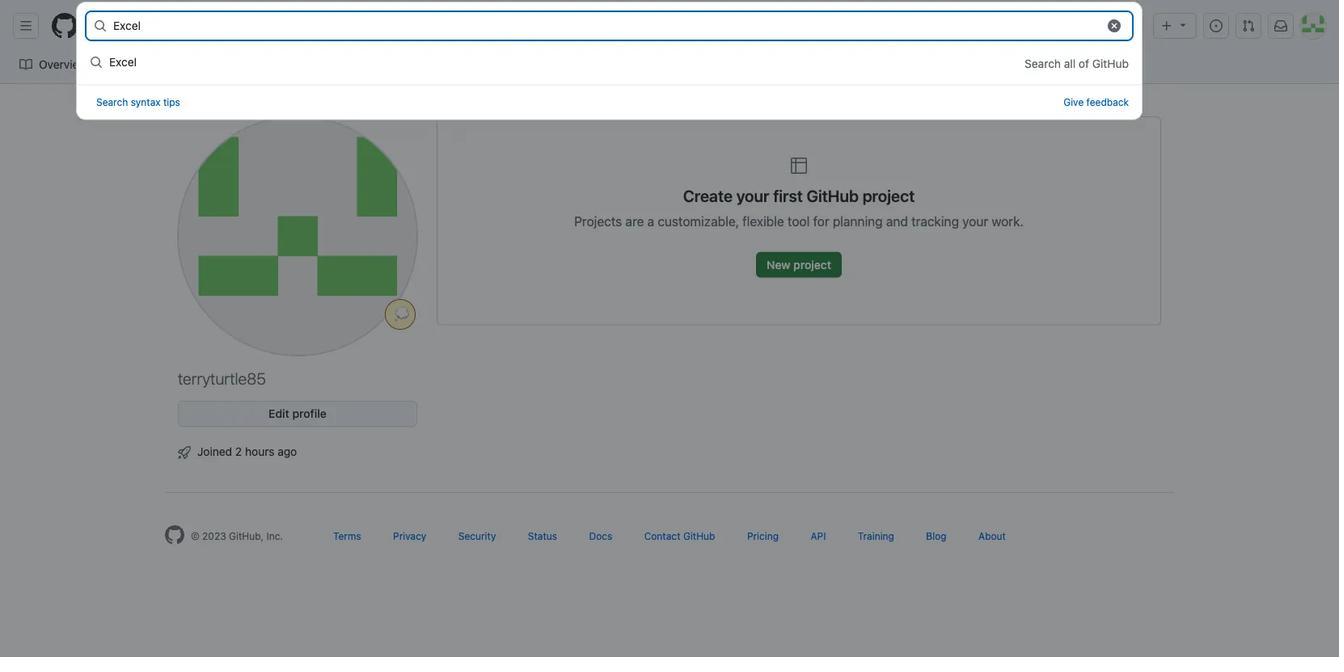 Task type: locate. For each thing, give the bounding box(es) containing it.
joined 2 hours ago
[[197, 445, 297, 458]]

github right of
[[1093, 57, 1129, 70]]

command palette image
[[1114, 19, 1127, 32]]

search all of github
[[1025, 57, 1129, 70]]

blog
[[927, 531, 947, 542]]

your left work.
[[963, 214, 989, 229]]

training link
[[858, 531, 895, 542]]

0 horizontal spatial project
[[794, 258, 832, 271]]

excel left "/"
[[113, 19, 141, 32]]

💭 button
[[392, 307, 409, 323]]

security link
[[459, 531, 496, 542]]

1 horizontal spatial project
[[863, 186, 915, 205]]

2 horizontal spatial github
[[1093, 57, 1129, 70]]

repositories
[[126, 58, 191, 71]]

hours
[[245, 445, 275, 458]]

and
[[887, 214, 908, 229]]

contact github link
[[645, 531, 716, 542]]

your
[[737, 186, 770, 205], [963, 214, 989, 229]]

syntax
[[131, 97, 161, 108]]

search syntax tips
[[96, 97, 180, 108]]

project up and
[[863, 186, 915, 205]]

0 horizontal spatial search
[[96, 97, 128, 108]]

new
[[767, 258, 791, 271]]

0 vertical spatial github
[[1093, 57, 1129, 70]]

0 vertical spatial your
[[737, 186, 770, 205]]

2 vertical spatial github
[[684, 531, 716, 542]]

footer containing © 2023 github, inc.
[[152, 493, 1188, 586]]

create your first github project projects are a customizable, flexible tool for planning and tracking your work.
[[575, 186, 1024, 229]]

about link
[[979, 531, 1006, 542]]

notifications image
[[1275, 19, 1288, 32]]

to
[[155, 19, 165, 32]]

give
[[1064, 96, 1084, 108]]

git pull request image
[[1243, 19, 1256, 32]]

status link
[[528, 531, 557, 542]]

blog link
[[927, 531, 947, 542]]

github
[[1093, 57, 1129, 70], [807, 186, 859, 205], [684, 531, 716, 542]]

search left the syntax
[[96, 97, 128, 108]]

0 vertical spatial search
[[1025, 57, 1061, 70]]

1 vertical spatial github
[[807, 186, 859, 205]]

search
[[168, 19, 203, 32]]

github for of
[[1093, 57, 1129, 70]]

1 vertical spatial search
[[96, 97, 128, 108]]

github up for
[[807, 186, 859, 205]]

1 vertical spatial project
[[794, 258, 832, 271]]

dialog
[[76, 2, 1143, 120]]

edit profile
[[269, 407, 327, 421]]

github inside the create your first github project projects are a customizable, flexible tool for planning and tracking your work.
[[807, 186, 859, 205]]

project right new
[[794, 258, 832, 271]]

security
[[459, 531, 496, 542]]

2
[[235, 445, 242, 458]]

docs link
[[589, 531, 613, 542]]

planning
[[833, 214, 883, 229]]

project
[[863, 186, 915, 205], [794, 258, 832, 271]]

edit profile button
[[178, 401, 417, 427]]

0 vertical spatial excel
[[113, 19, 141, 32]]

give feedback
[[1064, 96, 1129, 108]]

1 horizontal spatial search
[[1025, 57, 1061, 70]]

excel down type
[[109, 55, 137, 69]]

search
[[1025, 57, 1061, 70], [96, 97, 128, 108]]

your up flexible
[[737, 186, 770, 205]]

github right contact
[[684, 531, 716, 542]]

/
[[144, 21, 150, 32]]

dialog containing excel
[[76, 2, 1143, 120]]

1 vertical spatial excel
[[109, 55, 137, 69]]

contact github
[[645, 531, 716, 542]]

0 vertical spatial project
[[863, 186, 915, 205]]

type
[[113, 19, 139, 32]]

homepage image
[[165, 526, 184, 545]]

joined
[[197, 445, 232, 458]]

1 horizontal spatial github
[[807, 186, 859, 205]]

excel
[[113, 19, 141, 32], [109, 55, 137, 69]]

footer
[[152, 493, 1188, 586]]

a
[[648, 214, 655, 229]]

search syntax tips link
[[96, 95, 180, 109]]

None text field
[[113, 13, 1098, 39]]

homepage image
[[52, 13, 78, 39]]

create
[[683, 186, 733, 205]]

1 vertical spatial your
[[963, 214, 989, 229]]

search left all
[[1025, 57, 1061, 70]]



Task type: describe. For each thing, give the bounding box(es) containing it.
inc.
[[267, 531, 283, 542]]

github,
[[229, 531, 264, 542]]

book image
[[19, 58, 32, 71]]

overview
[[39, 58, 88, 71]]

repo image
[[107, 58, 120, 71]]

terms
[[333, 531, 361, 542]]

customizable,
[[658, 214, 739, 229]]

tips
[[163, 97, 180, 108]]

ago
[[278, 445, 297, 458]]

work.
[[992, 214, 1024, 229]]

pricing link
[[747, 531, 779, 542]]

2023
[[202, 531, 226, 542]]

privacy link
[[393, 531, 427, 542]]

terryturtle85
[[178, 369, 266, 388]]

privacy
[[393, 531, 427, 542]]

©
[[191, 531, 200, 542]]

tool
[[788, 214, 810, 229]]

pricing
[[747, 531, 779, 542]]

projects
[[575, 214, 622, 229]]

table image
[[790, 156, 809, 176]]

are
[[626, 214, 644, 229]]

💭
[[394, 307, 407, 322]]

all
[[1064, 57, 1076, 70]]

type / to search
[[113, 19, 203, 32]]

feedback
[[1087, 96, 1129, 108]]

overview link
[[13, 53, 94, 77]]

rocket image
[[178, 447, 191, 460]]

of
[[1079, 57, 1090, 70]]

first
[[774, 186, 803, 205]]

0 horizontal spatial your
[[737, 186, 770, 205]]

api link
[[811, 531, 826, 542]]

give feedback button
[[1064, 95, 1129, 109]]

project inside the create your first github project projects are a customizable, flexible tool for planning and tracking your work.
[[863, 186, 915, 205]]

for
[[814, 214, 830, 229]]

search for search syntax tips
[[96, 97, 128, 108]]

flexible
[[743, 214, 785, 229]]

terms link
[[333, 531, 361, 542]]

search for search all of github
[[1025, 57, 1061, 70]]

triangle down image
[[1177, 18, 1190, 31]]

tracking
[[912, 214, 959, 229]]

about
[[979, 531, 1006, 542]]

training
[[858, 531, 895, 542]]

github for first
[[807, 186, 859, 205]]

profile
[[292, 407, 327, 421]]

© 2023 github, inc.
[[191, 531, 283, 542]]

status
[[528, 531, 557, 542]]

api
[[811, 531, 826, 542]]

contact
[[645, 531, 681, 542]]

change your avatar image
[[178, 116, 417, 356]]

issue opened image
[[1210, 19, 1223, 32]]

docs
[[589, 531, 613, 542]]

new project
[[767, 258, 832, 271]]

0 horizontal spatial github
[[684, 531, 716, 542]]

project inside button
[[794, 258, 832, 271]]

1 horizontal spatial your
[[963, 214, 989, 229]]

plus image
[[1161, 19, 1174, 32]]

repositories link
[[100, 53, 198, 77]]

new project button
[[757, 252, 842, 278]]

edit
[[269, 407, 289, 421]]



Task type: vqa. For each thing, say whether or not it's contained in the screenshot.
Privacy link
yes



